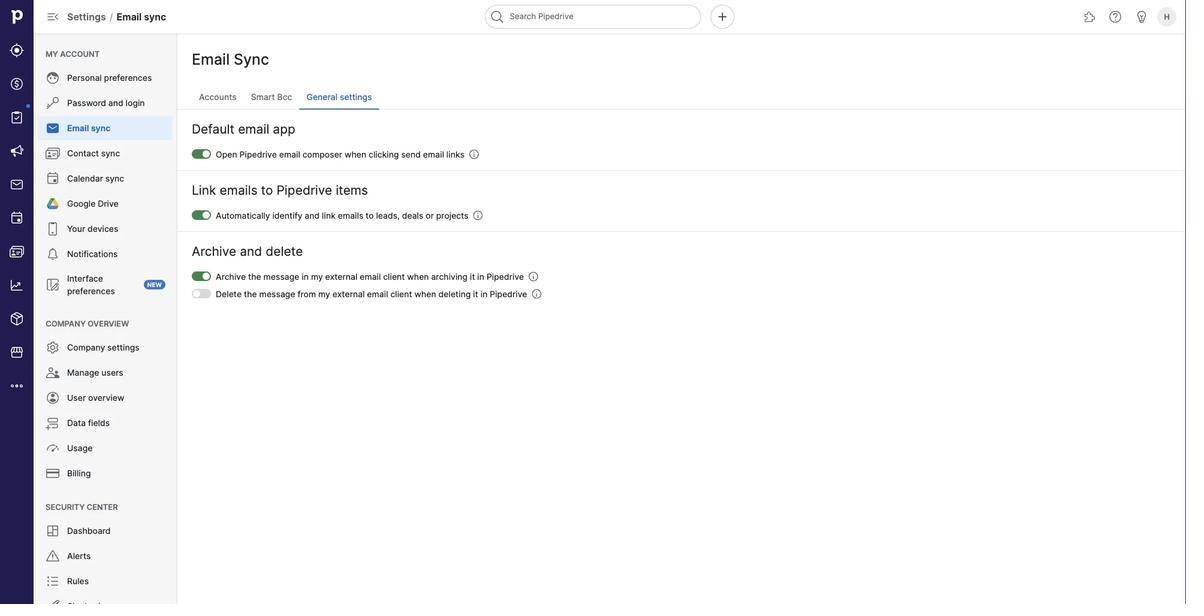Task type: describe. For each thing, give the bounding box(es) containing it.
1 horizontal spatial to
[[366, 210, 374, 221]]

rules
[[67, 576, 89, 586]]

1 horizontal spatial email
[[117, 11, 142, 22]]

composer
[[302, 149, 342, 159]]

settings
[[67, 11, 106, 22]]

google drive link
[[38, 192, 173, 216]]

company settings link
[[38, 336, 173, 360]]

alerts link
[[38, 544, 173, 568]]

personal preferences
[[67, 73, 152, 83]]

email for email sync
[[67, 123, 89, 133]]

calendar sync link
[[38, 167, 173, 191]]

pipedrive down default email app
[[239, 149, 277, 159]]

color undefined image for usage
[[46, 441, 60, 455]]

pipedrive right deleting
[[490, 289, 527, 299]]

archive the message in my external email client when archiving it in pipedrive
[[216, 272, 524, 282]]

account
[[60, 49, 100, 58]]

deleting
[[438, 289, 471, 299]]

color undefined image for contact sync
[[46, 146, 60, 161]]

menu containing personal preferences
[[34, 34, 177, 604]]

preferences for interface
[[67, 286, 115, 296]]

data
[[67, 418, 86, 428]]

email down app in the top of the page
[[279, 149, 300, 159]]

email left links
[[423, 149, 444, 159]]

sync
[[234, 50, 269, 68]]

company for company overview
[[46, 319, 86, 328]]

my for from
[[318, 289, 330, 299]]

color undefined image for rules
[[46, 574, 60, 589]]

color undefined image for google drive
[[46, 197, 60, 211]]

fields
[[88, 418, 110, 428]]

personal preferences link
[[38, 66, 173, 90]]

color undefined image for manage users
[[46, 366, 60, 380]]

send
[[401, 149, 421, 159]]

contact sync
[[67, 148, 120, 159]]

google
[[67, 199, 96, 209]]

client for deleting
[[390, 289, 412, 299]]

smart bcc link
[[244, 85, 299, 109]]

delete
[[216, 289, 242, 299]]

center
[[87, 502, 118, 512]]

link emails to pipedrive items
[[192, 182, 368, 197]]

0 horizontal spatial to
[[261, 182, 273, 197]]

and for login
[[108, 98, 123, 108]]

color undefined image down rules link in the bottom of the page
[[46, 599, 60, 604]]

2 horizontal spatial and
[[305, 210, 320, 221]]

archive and delete
[[192, 243, 303, 259]]

automatically
[[216, 210, 270, 221]]

password and login
[[67, 98, 145, 108]]

external for in
[[325, 272, 357, 282]]

when for deleting
[[414, 289, 436, 299]]

quick help image
[[1108, 10, 1123, 24]]

menu toggle image
[[46, 10, 60, 24]]

color undefined image for billing
[[46, 466, 60, 481]]

products image
[[10, 312, 24, 326]]

info image for link emails to pipedrive items
[[473, 211, 483, 220]]

color undefined image for alerts
[[46, 549, 60, 563]]

clicking
[[369, 149, 399, 159]]

accounts link
[[192, 85, 244, 109]]

general settings link
[[299, 85, 379, 109]]

personal
[[67, 73, 102, 83]]

usage link
[[38, 436, 173, 460]]

info image for open pipedrive email composer when clicking send email links
[[469, 150, 479, 159]]

security
[[46, 502, 85, 512]]

dashboard link
[[38, 519, 173, 543]]

color undefined image down deals image
[[10, 110, 24, 125]]

the for archive
[[248, 272, 261, 282]]

contact
[[67, 148, 99, 159]]

leads image
[[10, 43, 24, 58]]

manage users link
[[38, 361, 173, 385]]

user
[[67, 393, 86, 403]]

in up 'from' on the left of page
[[302, 272, 309, 282]]

password
[[67, 98, 106, 108]]

link
[[322, 210, 336, 221]]

sync for calendar sync
[[105, 174, 124, 184]]

email sync
[[192, 50, 269, 68]]

usage
[[67, 443, 93, 453]]

identify
[[272, 210, 302, 221]]

delete
[[266, 243, 303, 259]]

info image for archive and delete
[[529, 272, 538, 281]]

sales inbox image
[[10, 177, 24, 192]]

billing link
[[38, 461, 173, 485]]

billing
[[67, 468, 91, 479]]

app
[[273, 121, 295, 136]]

or
[[426, 210, 434, 221]]

login
[[126, 98, 145, 108]]

deals
[[402, 210, 423, 221]]

security center
[[46, 502, 118, 512]]

quick add image
[[715, 10, 730, 24]]

settings / email sync
[[67, 11, 166, 22]]

from
[[298, 289, 316, 299]]

accounts
[[199, 92, 237, 102]]

my for in
[[311, 272, 323, 282]]

color undefined image for your devices
[[46, 222, 60, 236]]

color undefined image for interface preferences
[[46, 277, 60, 292]]

it for archiving
[[470, 272, 475, 282]]

my
[[46, 49, 58, 58]]

open
[[216, 149, 237, 159]]

color undefined image for calendar sync
[[46, 171, 60, 186]]

data fields
[[67, 418, 110, 428]]

automatically identify and link emails to leads, deals or projects
[[216, 210, 468, 221]]

link
[[192, 182, 216, 197]]

insights image
[[10, 278, 24, 292]]

manage
[[67, 368, 99, 378]]

0 vertical spatial when
[[345, 149, 366, 159]]

info image for delete the message from my external email client when deleting it in pipedrive
[[532, 289, 542, 299]]

archive for archive and delete
[[192, 243, 236, 259]]

projects
[[436, 210, 468, 221]]

archive for archive the message in my external email client when archiving it in pipedrive
[[216, 272, 246, 282]]

color undefined image for company settings
[[46, 340, 60, 355]]

your
[[67, 224, 85, 234]]

dashboard
[[67, 526, 111, 536]]



Task type: locate. For each thing, give the bounding box(es) containing it.
archive
[[192, 243, 236, 259], [216, 272, 246, 282]]

0 horizontal spatial info image
[[473, 211, 483, 220]]

pipedrive up identify
[[277, 182, 332, 197]]

sync right /
[[144, 11, 166, 22]]

email sync link
[[38, 116, 173, 140]]

info image
[[473, 211, 483, 220], [529, 272, 538, 281]]

overview up the company settings link
[[88, 319, 129, 328]]

the right "delete"
[[244, 289, 257, 299]]

2 vertical spatial when
[[414, 289, 436, 299]]

smart
[[251, 92, 275, 102]]

more image
[[10, 379, 24, 393]]

sync inside calendar sync link
[[105, 174, 124, 184]]

company for company settings
[[67, 343, 105, 353]]

1 vertical spatial emails
[[338, 210, 363, 221]]

preferences for personal
[[104, 73, 152, 83]]

company up the company settings on the left of the page
[[46, 319, 86, 328]]

1 horizontal spatial and
[[240, 243, 262, 259]]

color undefined image down my
[[46, 71, 60, 85]]

color undefined image
[[46, 146, 60, 161], [46, 171, 60, 186], [46, 197, 60, 211], [46, 222, 60, 236], [46, 247, 60, 261], [46, 340, 60, 355], [46, 391, 60, 405], [46, 466, 60, 481], [46, 549, 60, 563], [46, 574, 60, 589]]

color undefined image left calendar on the top of page
[[46, 171, 60, 186]]

2 horizontal spatial email
[[192, 50, 230, 68]]

1 horizontal spatial settings
[[340, 92, 372, 102]]

0 vertical spatial the
[[248, 272, 261, 282]]

your devices
[[67, 224, 118, 234]]

0 vertical spatial info image
[[469, 150, 479, 159]]

sync
[[144, 11, 166, 22], [91, 123, 110, 133], [101, 148, 120, 159], [105, 174, 124, 184]]

color undefined image left 'data'
[[46, 416, 60, 430]]

links
[[446, 149, 465, 159]]

email for email sync
[[192, 50, 230, 68]]

0 vertical spatial message
[[263, 272, 299, 282]]

external up delete the message from my external email client when deleting it in pipedrive
[[325, 272, 357, 282]]

color undefined image left google in the left of the page
[[46, 197, 60, 211]]

0 vertical spatial archive
[[192, 243, 236, 259]]

color undefined image for data fields
[[46, 416, 60, 430]]

sales assistant image
[[1135, 10, 1149, 24]]

company down company overview
[[67, 343, 105, 353]]

color undefined image inside personal preferences link
[[46, 71, 60, 85]]

1 horizontal spatial info image
[[532, 289, 542, 299]]

color undefined image inside google drive "link"
[[46, 197, 60, 211]]

calendar sync
[[67, 174, 124, 184]]

color undefined image for user overview
[[46, 391, 60, 405]]

0 horizontal spatial emails
[[220, 182, 258, 197]]

general settings
[[307, 92, 372, 102]]

color undefined image inside manage users "link"
[[46, 366, 60, 380]]

1 horizontal spatial info image
[[529, 272, 538, 281]]

my up 'from' on the left of page
[[311, 272, 323, 282]]

color undefined image for password and login
[[46, 96, 60, 110]]

overview up data fields link
[[88, 393, 124, 403]]

archiving
[[431, 272, 468, 282]]

company overview
[[46, 319, 129, 328]]

email
[[117, 11, 142, 22], [192, 50, 230, 68], [67, 123, 89, 133]]

1 vertical spatial the
[[244, 289, 257, 299]]

new
[[147, 281, 162, 288]]

color undefined image left 'rules'
[[46, 574, 60, 589]]

2 vertical spatial email
[[67, 123, 89, 133]]

it right deleting
[[473, 289, 478, 299]]

0 vertical spatial emails
[[220, 182, 258, 197]]

2 vertical spatial and
[[240, 243, 262, 259]]

0 vertical spatial info image
[[473, 211, 483, 220]]

alerts
[[67, 551, 91, 561]]

/
[[110, 11, 113, 22]]

0 vertical spatial it
[[470, 272, 475, 282]]

pipedrive
[[239, 149, 277, 159], [277, 182, 332, 197], [487, 272, 524, 282], [490, 289, 527, 299]]

overview for user overview
[[88, 393, 124, 403]]

color undefined image right contacts icon
[[46, 247, 60, 261]]

to
[[261, 182, 273, 197], [366, 210, 374, 221]]

email right /
[[117, 11, 142, 22]]

color undefined image inside user overview link
[[46, 391, 60, 405]]

color undefined image left contact
[[46, 146, 60, 161]]

0 vertical spatial preferences
[[104, 73, 152, 83]]

pipedrive right archiving
[[487, 272, 524, 282]]

and left 'link' at the left of the page
[[305, 210, 320, 221]]

client down archive the message in my external email client when archiving it in pipedrive
[[390, 289, 412, 299]]

color undefined image inside billing link
[[46, 466, 60, 481]]

0 horizontal spatial settings
[[107, 343, 139, 353]]

9 color undefined image from the top
[[46, 549, 60, 563]]

sync for contact sync
[[101, 148, 120, 159]]

settings for general settings
[[340, 92, 372, 102]]

1 horizontal spatial emails
[[338, 210, 363, 221]]

emails
[[220, 182, 258, 197], [338, 210, 363, 221]]

interface preferences
[[67, 273, 115, 296]]

1 vertical spatial overview
[[88, 393, 124, 403]]

home image
[[8, 8, 26, 26]]

when
[[345, 149, 366, 159], [407, 272, 429, 282], [414, 289, 436, 299]]

0 vertical spatial to
[[261, 182, 273, 197]]

0 vertical spatial my
[[311, 272, 323, 282]]

email inside menu item
[[67, 123, 89, 133]]

color undefined image left manage
[[46, 366, 60, 380]]

color undefined image for email sync
[[46, 121, 60, 135]]

smart bcc
[[251, 92, 292, 102]]

0 horizontal spatial email
[[67, 123, 89, 133]]

emails up automatically
[[220, 182, 258, 197]]

devices
[[88, 224, 118, 234]]

external down archive the message in my external email client when archiving it in pipedrive
[[332, 289, 365, 299]]

items
[[336, 182, 368, 197]]

your devices link
[[38, 217, 173, 241]]

menu
[[0, 0, 34, 604], [34, 34, 177, 604]]

1 vertical spatial company
[[67, 343, 105, 353]]

general
[[307, 92, 338, 102]]

color undefined image for personal preferences
[[46, 71, 60, 85]]

color undefined image for notifications
[[46, 247, 60, 261]]

1 vertical spatial it
[[473, 289, 478, 299]]

it
[[470, 272, 475, 282], [473, 289, 478, 299]]

in for archive the message in my external email client when archiving it in pipedrive
[[477, 272, 484, 282]]

message down delete
[[263, 272, 299, 282]]

my right 'from' on the left of page
[[318, 289, 330, 299]]

preferences down interface
[[67, 286, 115, 296]]

color undefined image inside calendar sync link
[[46, 171, 60, 186]]

color undefined image right marketplace icon
[[46, 340, 60, 355]]

color undefined image left user
[[46, 391, 60, 405]]

7 color undefined image from the top
[[46, 391, 60, 405]]

6 color undefined image from the top
[[46, 340, 60, 355]]

color undefined image left the 'your'
[[46, 222, 60, 236]]

email up accounts link
[[192, 50, 230, 68]]

1 vertical spatial preferences
[[67, 286, 115, 296]]

when for archiving
[[407, 272, 429, 282]]

h button
[[1155, 5, 1179, 29]]

sync up drive
[[105, 174, 124, 184]]

the down archive and delete
[[248, 272, 261, 282]]

1 color undefined image from the top
[[46, 146, 60, 161]]

email up delete the message from my external email client when deleting it in pipedrive
[[360, 272, 381, 282]]

user overview
[[67, 393, 124, 403]]

in right archiving
[[477, 272, 484, 282]]

sync inside contact sync link
[[101, 148, 120, 159]]

color undefined image left usage
[[46, 441, 60, 455]]

manage users
[[67, 368, 123, 378]]

sync down email sync link at the left of the page
[[101, 148, 120, 159]]

color undefined image
[[46, 71, 60, 85], [46, 96, 60, 110], [10, 110, 24, 125], [46, 121, 60, 135], [46, 277, 60, 292], [46, 366, 60, 380], [46, 416, 60, 430], [46, 441, 60, 455], [46, 524, 60, 538], [46, 599, 60, 604]]

Search Pipedrive field
[[485, 5, 701, 29]]

sync down password and login link
[[91, 123, 110, 133]]

color undefined image left alerts
[[46, 549, 60, 563]]

color undefined image inside data fields link
[[46, 416, 60, 430]]

bcc
[[277, 92, 292, 102]]

rules link
[[38, 569, 173, 593]]

email sync
[[67, 123, 110, 133]]

4 color undefined image from the top
[[46, 222, 60, 236]]

0 horizontal spatial and
[[108, 98, 123, 108]]

company settings
[[67, 343, 139, 353]]

message for from
[[259, 289, 295, 299]]

preferences
[[104, 73, 152, 83], [67, 286, 115, 296]]

color undefined image down security
[[46, 524, 60, 538]]

default
[[192, 121, 234, 136]]

color undefined image inside notifications link
[[46, 247, 60, 261]]

default email app
[[192, 121, 295, 136]]

color undefined image left password
[[46, 96, 60, 110]]

0 vertical spatial external
[[325, 272, 357, 282]]

user overview link
[[38, 386, 173, 410]]

overview for company overview
[[88, 319, 129, 328]]

color undefined image inside alerts link
[[46, 549, 60, 563]]

client up delete the message from my external email client when deleting it in pipedrive
[[383, 272, 405, 282]]

the for delete
[[244, 289, 257, 299]]

users
[[101, 368, 123, 378]]

open pipedrive email composer when clicking send email links
[[216, 149, 465, 159]]

8 color undefined image from the top
[[46, 466, 60, 481]]

external for from
[[332, 289, 365, 299]]

color undefined image left 'email sync'
[[46, 121, 60, 135]]

settings right general
[[340, 92, 372, 102]]

email
[[238, 121, 269, 136], [279, 149, 300, 159], [423, 149, 444, 159], [360, 272, 381, 282], [367, 289, 388, 299]]

1 vertical spatial to
[[366, 210, 374, 221]]

settings
[[340, 92, 372, 102], [107, 343, 139, 353]]

color undefined image inside your devices link
[[46, 222, 60, 236]]

delete the message from my external email client when deleting it in pipedrive
[[216, 289, 527, 299]]

and for delete
[[240, 243, 262, 259]]

2 color undefined image from the top
[[46, 171, 60, 186]]

contact sync link
[[38, 141, 173, 165]]

color undefined image left interface
[[46, 277, 60, 292]]

color undefined image for dashboard
[[46, 524, 60, 538]]

my
[[311, 272, 323, 282], [318, 289, 330, 299]]

1 vertical spatial email
[[192, 50, 230, 68]]

color undefined image inside the company settings link
[[46, 340, 60, 355]]

client
[[383, 272, 405, 282], [390, 289, 412, 299]]

3 color undefined image from the top
[[46, 197, 60, 211]]

it right archiving
[[470, 272, 475, 282]]

and left login
[[108, 98, 123, 108]]

email up contact
[[67, 123, 89, 133]]

settings for company settings
[[107, 343, 139, 353]]

activities image
[[10, 211, 24, 225]]

1 vertical spatial and
[[305, 210, 320, 221]]

email left app in the top of the page
[[238, 121, 269, 136]]

message left 'from' on the left of page
[[259, 289, 295, 299]]

0 vertical spatial client
[[383, 272, 405, 282]]

when left deleting
[[414, 289, 436, 299]]

sync inside email sync link
[[91, 123, 110, 133]]

email sync menu item
[[34, 116, 177, 140]]

1 vertical spatial external
[[332, 289, 365, 299]]

to up identify
[[261, 182, 273, 197]]

and left delete
[[240, 243, 262, 259]]

the
[[248, 272, 261, 282], [244, 289, 257, 299]]

calendar
[[67, 174, 103, 184]]

color undefined image inside password and login link
[[46, 96, 60, 110]]

1 vertical spatial my
[[318, 289, 330, 299]]

data fields link
[[38, 411, 173, 435]]

color undefined image inside usage link
[[46, 441, 60, 455]]

it for deleting
[[473, 289, 478, 299]]

client for archiving
[[383, 272, 405, 282]]

0 vertical spatial email
[[117, 11, 142, 22]]

external
[[325, 272, 357, 282], [332, 289, 365, 299]]

when left archiving
[[407, 272, 429, 282]]

0 vertical spatial company
[[46, 319, 86, 328]]

sync for email sync
[[91, 123, 110, 133]]

0 vertical spatial settings
[[340, 92, 372, 102]]

0 vertical spatial and
[[108, 98, 123, 108]]

10 color undefined image from the top
[[46, 574, 60, 589]]

settings up users
[[107, 343, 139, 353]]

emails right 'link' at the left of the page
[[338, 210, 363, 221]]

overview
[[88, 319, 129, 328], [88, 393, 124, 403]]

message for in
[[263, 272, 299, 282]]

color undefined image inside dashboard 'link'
[[46, 524, 60, 538]]

marketplace image
[[10, 345, 24, 360]]

message
[[263, 272, 299, 282], [259, 289, 295, 299]]

color undefined image inside email sync link
[[46, 121, 60, 135]]

my account
[[46, 49, 100, 58]]

info image
[[469, 150, 479, 159], [532, 289, 542, 299]]

0 vertical spatial overview
[[88, 319, 129, 328]]

1 vertical spatial archive
[[216, 272, 246, 282]]

notifications
[[67, 249, 118, 259]]

password and login link
[[38, 91, 173, 115]]

1 vertical spatial info image
[[529, 272, 538, 281]]

interface
[[67, 273, 103, 283]]

leads,
[[376, 210, 400, 221]]

preferences up login
[[104, 73, 152, 83]]

h
[[1164, 12, 1170, 21]]

0 horizontal spatial info image
[[469, 150, 479, 159]]

1 vertical spatial when
[[407, 272, 429, 282]]

drive
[[98, 199, 119, 209]]

campaigns image
[[10, 144, 24, 158]]

color undefined image inside rules link
[[46, 574, 60, 589]]

5 color undefined image from the top
[[46, 247, 60, 261]]

deals image
[[10, 77, 24, 91]]

when left clicking
[[345, 149, 366, 159]]

1 vertical spatial info image
[[532, 289, 542, 299]]

1 vertical spatial settings
[[107, 343, 139, 353]]

in for delete the message from my external email client when deleting it in pipedrive
[[481, 289, 488, 299]]

google drive
[[67, 199, 119, 209]]

to left leads,
[[366, 210, 374, 221]]

in right deleting
[[481, 289, 488, 299]]

1 vertical spatial message
[[259, 289, 295, 299]]

contacts image
[[10, 245, 24, 259]]

in
[[302, 272, 309, 282], [477, 272, 484, 282], [481, 289, 488, 299]]

color undefined image left billing
[[46, 466, 60, 481]]

1 vertical spatial client
[[390, 289, 412, 299]]

color undefined image inside contact sync link
[[46, 146, 60, 161]]

notifications link
[[38, 242, 173, 266]]

email down archive the message in my external email client when archiving it in pipedrive
[[367, 289, 388, 299]]



Task type: vqa. For each thing, say whether or not it's contained in the screenshot.
Alerts color undefined icon
yes



